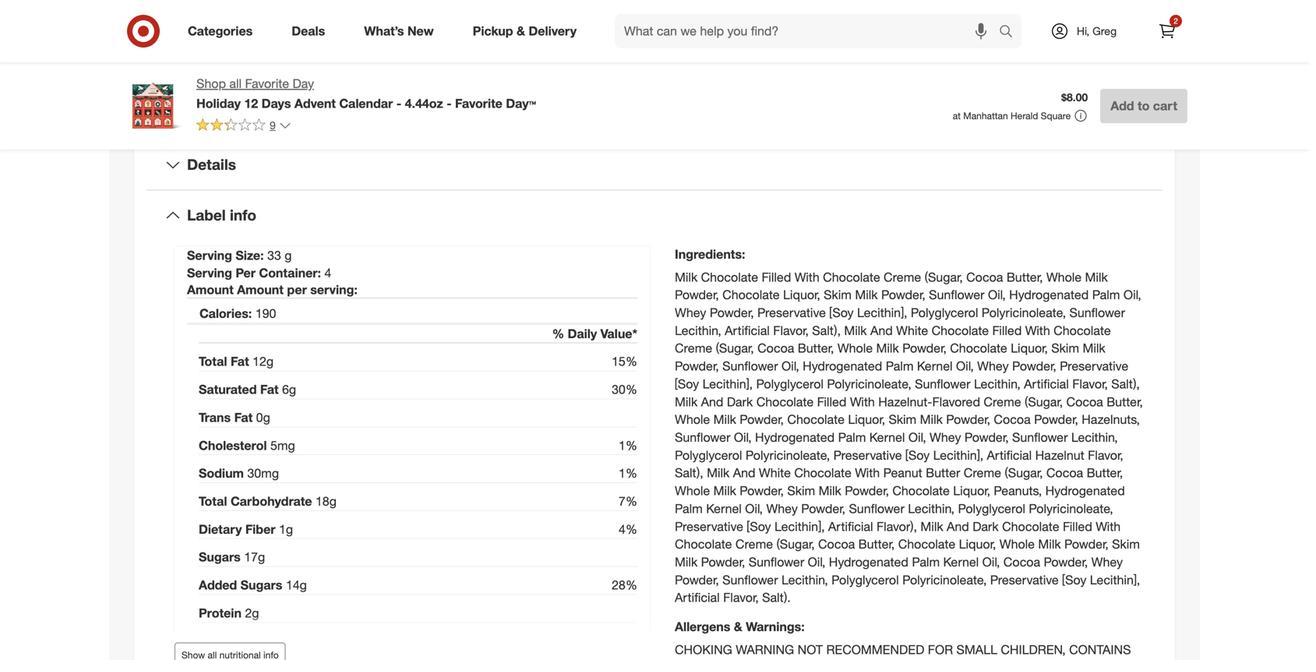 Task type: describe. For each thing, give the bounding box(es) containing it.
salt).
[[763, 590, 791, 606]]

hazelnuts,
[[1082, 412, 1141, 427]]

allergens & warnings: choking warning not recommended for small children, contains milk, peanut, soy, hazelnut and wheat may contain sesame and othe
[[675, 619, 1149, 660]]

warning
[[736, 642, 795, 658]]

1 vertical spatial sugars
[[241, 578, 283, 593]]

0 horizontal spatial salt),
[[675, 466, 704, 481]]

what's new link
[[351, 14, 453, 48]]

protein
[[199, 606, 242, 621]]

per
[[236, 266, 256, 281]]

1 horizontal spatial 2
[[1174, 16, 1179, 26]]

%
[[553, 326, 565, 341]]

label info button
[[147, 191, 1163, 240]]

soy,
[[765, 660, 791, 660]]

add
[[1111, 98, 1135, 113]]

$8.00
[[1062, 91, 1089, 104]]

What can we help you find? suggestions appear below search field
[[615, 14, 1003, 48]]

amount amount per serving :
[[187, 282, 358, 297]]

1 amount from the left
[[187, 282, 234, 297]]

6%
[[619, 634, 638, 649]]

calendar
[[339, 96, 393, 111]]

sodium
[[199, 466, 244, 481]]

g for 0
[[263, 410, 270, 425]]

image of holiday 12 days advent calendar - 4.44oz - favorite day™ image
[[122, 75, 184, 137]]

pickup & delivery
[[473, 23, 577, 39]]

fat for total fat
[[231, 354, 249, 369]]

ingredients:
[[675, 247, 746, 262]]

saturated fat 6 g
[[199, 382, 296, 397]]

1
[[279, 522, 286, 537]]

15%
[[612, 354, 638, 369]]

trans fat 0 g
[[199, 410, 270, 425]]

search button
[[992, 14, 1030, 51]]

30
[[247, 466, 261, 481]]

0 horizontal spatial dark
[[727, 394, 753, 410]]

cholesterol 5 mg
[[199, 438, 295, 453]]

small
[[957, 642, 998, 658]]

serving size: 33 g serving per container: 4
[[187, 248, 332, 281]]

categories
[[188, 23, 253, 39]]

fiber
[[245, 522, 276, 537]]

12 inside shop all favorite day holiday 12 days advent calendar - 4.44oz - favorite day™
[[244, 96, 258, 111]]

mg for cholesterol 5 mg
[[277, 438, 295, 453]]

sesame
[[1024, 660, 1074, 660]]

1% for cholesterol 5 mg
[[619, 438, 638, 453]]

deals
[[292, 23, 325, 39]]

hazelnut
[[795, 660, 859, 660]]

2 link
[[1151, 14, 1185, 48]]

trans
[[199, 410, 231, 425]]

to
[[1138, 98, 1150, 113]]

add to cart
[[1111, 98, 1178, 113]]

5
[[271, 438, 277, 453]]

4
[[325, 266, 332, 281]]

dietary
[[199, 522, 242, 537]]

28%
[[612, 578, 638, 593]]

total fat 12 g
[[199, 354, 274, 369]]

1 vertical spatial 2
[[245, 606, 252, 621]]

size:
[[236, 248, 264, 263]]

protein 2 g
[[199, 606, 259, 621]]

17
[[244, 550, 258, 565]]

may
[[938, 660, 963, 660]]

2 and from the left
[[1078, 660, 1104, 660]]

1 vertical spatial white
[[759, 466, 791, 481]]

details
[[187, 156, 236, 174]]

allergens
[[675, 619, 731, 635]]

advent
[[295, 96, 336, 111]]

sodium 30 mg
[[199, 466, 279, 481]]

calories: 190
[[200, 306, 276, 321]]

advertisement region
[[674, 0, 1188, 26]]

1 vertical spatial salt),
[[1112, 377, 1140, 392]]

day
[[293, 76, 314, 91]]

choking
[[675, 642, 733, 658]]

6
[[282, 382, 289, 397]]

pickup
[[473, 23, 513, 39]]

holiday
[[196, 96, 241, 111]]

1 vertical spatial 12
[[253, 354, 267, 369]]

label info
[[187, 206, 256, 224]]

% daily value*
[[553, 326, 638, 341]]

lecithin, down hazelnuts,
[[1072, 430, 1118, 445]]

deals link
[[279, 14, 345, 48]]

day™
[[506, 96, 536, 111]]

& for delivery
[[517, 23, 525, 39]]

1 horizontal spatial white
[[897, 323, 929, 338]]

sugars 17 g
[[199, 550, 265, 565]]

190
[[255, 306, 276, 321]]

new
[[408, 23, 434, 39]]

search
[[992, 25, 1030, 40]]

what's new
[[364, 23, 434, 39]]

mg for sodium 30 mg
[[261, 466, 279, 481]]

33
[[267, 248, 281, 263]]

g for 6
[[289, 382, 296, 397]]

butter
[[926, 466, 961, 481]]

1 horizontal spatial dark
[[973, 519, 999, 534]]

2 - from the left
[[447, 96, 452, 111]]

30%
[[612, 382, 638, 397]]

14
[[286, 578, 300, 593]]

1% for sodium 30 mg
[[619, 466, 638, 481]]

carbohydrate
[[231, 494, 312, 509]]

at
[[953, 110, 961, 122]]

1 serving from the top
[[187, 248, 232, 263]]

dietary fiber 1 g
[[199, 522, 293, 537]]

herald
[[1011, 110, 1039, 122]]

shop all favorite day holiday 12 days advent calendar - 4.44oz - favorite day™
[[196, 76, 536, 111]]

4.44oz
[[405, 96, 443, 111]]



Task type: vqa. For each thing, say whether or not it's contained in the screenshot.


Task type: locate. For each thing, give the bounding box(es) containing it.
total up dietary
[[199, 494, 227, 509]]

warnings:
[[746, 619, 805, 635]]

fat
[[231, 354, 249, 369], [260, 382, 279, 397], [234, 410, 253, 425]]

2 horizontal spatial salt),
[[1112, 377, 1140, 392]]

ingredients: milk chocolate filled with chocolate creme (sugar, cocoa butter, whole milk powder, chocolate liquor, skim milk powder, sunflower oil, hydrogenated palm oil, whey powder, preservative [soy lecithin], polyglycerol polyricinoleate, sunflower lecithin, artificial flavor, salt), milk and white chocolate filled with chocolate creme (sugar, cocoa butter, whole milk powder, chocolate liquor, skim milk powder, sunflower oil, hydrogenated palm kernel oil, whey powder, preservative [soy lecithin], polyglycerol polyricinoleate, sunflower lecithin, artificial flavor, salt), milk and dark chocolate filled with hazelnut-flavored creme (sugar, cocoa butter, whole milk powder, chocolate liquor, skim milk powder, cocoa powder, hazelnuts, sunflower oil, hydrogenated palm kernel oil, whey powder, sunflower lecithin, polyglycerol polyricinoleate, preservative [soy lecithin], artificial hazelnut flavor, salt), milk and white chocolate with peanut butter creme (sugar, cocoa butter, whole milk powder, skim milk powder, chocolate liquor, peanuts, hydrogenated palm kernel oil, whey powder, sunflower lecithin, polyglycerol polyricinoleate, preservative [soy lecithin], artificial flavor), milk and dark chocolate filled with chocolate creme (sugar, cocoa butter, chocolate liquor, whole milk powder, skim milk powder, sunflower oil, hydrogenated palm kernel oil, cocoa powder, whey powder, sunflower lecithin, polyglycerol polyricinoleate, preservative [soy lecithin], artificial flavor, salt).
[[675, 247, 1144, 606]]

g
[[285, 248, 292, 263], [267, 354, 274, 369], [289, 382, 296, 397], [263, 410, 270, 425], [330, 494, 337, 509], [286, 522, 293, 537], [258, 550, 265, 565], [300, 578, 307, 593], [252, 606, 259, 621]]

info
[[230, 206, 256, 224]]

peanuts,
[[994, 483, 1042, 499]]

sponsored
[[1142, 27, 1188, 39]]

details button
[[147, 140, 1163, 190]]

hi,
[[1077, 24, 1090, 38]]

daily
[[568, 326, 597, 341]]

added sugars 14 g
[[199, 578, 307, 593]]

1 horizontal spatial and
[[1078, 660, 1104, 660]]

0 vertical spatial 2
[[1174, 16, 1179, 26]]

serving
[[187, 248, 232, 263], [187, 266, 232, 281]]

add to cart button
[[1101, 89, 1188, 123]]

1 horizontal spatial favorite
[[455, 96, 503, 111]]

shop
[[196, 76, 226, 91]]

children,
[[1001, 642, 1066, 658]]

per
[[287, 282, 307, 297]]

amount down per
[[237, 282, 284, 297]]

pickup & delivery link
[[460, 14, 596, 48]]

0 vertical spatial 12
[[244, 96, 258, 111]]

1 vertical spatial &
[[734, 619, 743, 635]]

total carbohydrate 18 g
[[199, 494, 337, 509]]

1 vertical spatial serving
[[187, 266, 232, 281]]

1 - from the left
[[397, 96, 402, 111]]

all
[[230, 76, 242, 91]]

0 vertical spatial favorite
[[245, 76, 289, 91]]

[soy
[[830, 305, 854, 320], [675, 377, 699, 392], [906, 448, 930, 463], [747, 519, 771, 534], [1063, 572, 1087, 588]]

whey
[[675, 305, 707, 320], [978, 359, 1009, 374], [930, 430, 962, 445], [767, 501, 798, 516], [1092, 555, 1124, 570]]

fat left 6
[[260, 382, 279, 397]]

label
[[187, 206, 226, 224]]

0 vertical spatial sugars
[[199, 550, 241, 565]]

total for total carbohydrate
[[199, 494, 227, 509]]

whole
[[1047, 270, 1082, 285], [838, 341, 873, 356], [675, 412, 710, 427], [675, 483, 710, 499], [1000, 537, 1035, 552]]

polyglycerol
[[911, 305, 979, 320], [757, 377, 824, 392], [675, 448, 743, 463], [959, 501, 1026, 516], [832, 572, 899, 588]]

0 horizontal spatial and
[[863, 660, 889, 660]]

oil,
[[989, 287, 1006, 303], [1124, 287, 1142, 303], [782, 359, 800, 374], [957, 359, 974, 374], [734, 430, 752, 445], [909, 430, 927, 445], [746, 501, 763, 516], [808, 555, 826, 570], [983, 555, 1001, 570]]

g for 14
[[300, 578, 307, 593]]

and down recommended
[[863, 660, 889, 660]]

lecithin, down ingredients:
[[675, 323, 722, 338]]

2 amount from the left
[[237, 282, 284, 297]]

1 horizontal spatial -
[[447, 96, 452, 111]]

wheat
[[892, 660, 934, 660]]

18
[[316, 494, 330, 509]]

0 vertical spatial 1%
[[619, 438, 638, 453]]

0
[[256, 410, 263, 425]]

- right 4.44oz
[[447, 96, 452, 111]]

liquor,
[[784, 287, 821, 303], [1011, 341, 1048, 356], [848, 412, 886, 427], [954, 483, 991, 499], [959, 537, 997, 552]]

2 up sponsored
[[1174, 16, 1179, 26]]

peanut,
[[711, 660, 762, 660]]

days
[[262, 96, 291, 111]]

filled
[[762, 270, 792, 285], [993, 323, 1022, 338], [818, 394, 847, 410], [1063, 519, 1093, 534]]

7%
[[619, 494, 638, 509]]

0 horizontal spatial white
[[759, 466, 791, 481]]

fat for trans fat
[[234, 410, 253, 425]]

0 horizontal spatial &
[[517, 23, 525, 39]]

g for 33
[[285, 248, 292, 263]]

favorite left day™
[[455, 96, 503, 111]]

12 up the 9 link at the top left of the page
[[244, 96, 258, 111]]

& up peanut,
[[734, 619, 743, 635]]

hydrogenated
[[1010, 287, 1089, 303], [803, 359, 883, 374], [755, 430, 835, 445], [1046, 483, 1126, 499], [829, 555, 909, 570]]

palm
[[1093, 287, 1121, 303], [886, 359, 914, 374], [839, 430, 866, 445], [675, 501, 703, 516], [912, 555, 940, 570]]

0 vertical spatial fat
[[231, 354, 249, 369]]

9
[[270, 118, 276, 132]]

artificial
[[725, 323, 770, 338], [1025, 377, 1069, 392], [987, 448, 1032, 463], [829, 519, 874, 534], [675, 590, 720, 606]]

lecithin, down butter
[[908, 501, 955, 516]]

2 vertical spatial salt),
[[675, 466, 704, 481]]

serving left per
[[187, 266, 232, 281]]

total up saturated
[[199, 354, 227, 369]]

and
[[871, 323, 893, 338], [701, 394, 724, 410], [733, 466, 756, 481], [947, 519, 970, 534]]

0 horizontal spatial 2
[[245, 606, 252, 621]]

cart
[[1154, 98, 1178, 113]]

salt),
[[813, 323, 841, 338], [1112, 377, 1140, 392], [675, 466, 704, 481]]

container:
[[259, 266, 321, 281]]

polyricinoleate,
[[982, 305, 1067, 320], [828, 377, 912, 392], [746, 448, 830, 463], [1029, 501, 1114, 516], [903, 572, 987, 588]]

cholesterol
[[199, 438, 267, 453]]

1 vertical spatial dark
[[973, 519, 999, 534]]

what's
[[364, 23, 404, 39]]

white
[[897, 323, 929, 338], [759, 466, 791, 481]]

0 horizontal spatial -
[[397, 96, 402, 111]]

1 vertical spatial fat
[[260, 382, 279, 397]]

1 vertical spatial total
[[199, 494, 227, 509]]

lecithin,
[[675, 323, 722, 338], [975, 377, 1021, 392], [1072, 430, 1118, 445], [908, 501, 955, 516], [782, 572, 829, 588]]

0 vertical spatial salt),
[[813, 323, 841, 338]]

hazelnut-
[[879, 394, 933, 410]]

square
[[1041, 110, 1071, 122]]

lecithin, up "salt)."
[[782, 572, 829, 588]]

peanut
[[884, 466, 923, 481]]

sunflower
[[929, 287, 985, 303], [1070, 305, 1126, 320], [723, 359, 778, 374], [915, 377, 971, 392], [675, 430, 731, 445], [1013, 430, 1068, 445], [849, 501, 905, 516], [749, 555, 805, 570], [723, 572, 778, 588]]

1 horizontal spatial &
[[734, 619, 743, 635]]

and
[[863, 660, 889, 660], [1078, 660, 1104, 660]]

mg up the carbohydrate
[[261, 466, 279, 481]]

1 total from the top
[[199, 354, 227, 369]]

12 up saturated fat 6 g at the left of the page
[[253, 354, 267, 369]]

0 vertical spatial total
[[199, 354, 227, 369]]

1 vertical spatial favorite
[[455, 96, 503, 111]]

1 vertical spatial mg
[[261, 466, 279, 481]]

amount up calories:
[[187, 282, 234, 297]]

g for 18
[[330, 494, 337, 509]]

& right pickup
[[517, 23, 525, 39]]

2 total from the top
[[199, 494, 227, 509]]

2 down added sugars 14 g
[[245, 606, 252, 621]]

0 horizontal spatial amount
[[187, 282, 234, 297]]

at manhattan herald square
[[953, 110, 1071, 122]]

fat up saturated fat 6 g at the left of the page
[[231, 354, 249, 369]]

fat left 0
[[234, 410, 253, 425]]

sugars down 17
[[241, 578, 283, 593]]

not
[[798, 642, 823, 658]]

hi, greg
[[1077, 24, 1117, 38]]

added
[[199, 578, 237, 593]]

0 vertical spatial mg
[[277, 438, 295, 453]]

hazelnut
[[1036, 448, 1085, 463]]

2 serving from the top
[[187, 266, 232, 281]]

mg right cholesterol
[[277, 438, 295, 453]]

value*
[[601, 326, 638, 341]]

saturated
[[199, 382, 257, 397]]

1 horizontal spatial salt),
[[813, 323, 841, 338]]

fat for saturated fat
[[260, 382, 279, 397]]

for
[[928, 642, 954, 658]]

4%
[[619, 522, 638, 537]]

0 vertical spatial &
[[517, 23, 525, 39]]

1 horizontal spatial amount
[[237, 282, 284, 297]]

serving left size:
[[187, 248, 232, 263]]

- left 4.44oz
[[397, 96, 402, 111]]

favorite up days
[[245, 76, 289, 91]]

0 vertical spatial dark
[[727, 394, 753, 410]]

recommended
[[827, 642, 925, 658]]

butter,
[[1007, 270, 1043, 285], [798, 341, 835, 356], [1107, 394, 1144, 410], [1087, 466, 1124, 481], [859, 537, 895, 552]]

with
[[795, 270, 820, 285], [1026, 323, 1051, 338], [850, 394, 875, 410], [855, 466, 880, 481], [1096, 519, 1121, 534]]

0 vertical spatial serving
[[187, 248, 232, 263]]

g inside 'serving size: 33 g serving per container: 4'
[[285, 248, 292, 263]]

manhattan
[[964, 110, 1009, 122]]

and down contains
[[1078, 660, 1104, 660]]

2 1% from the top
[[619, 466, 638, 481]]

1 and from the left
[[863, 660, 889, 660]]

2 vertical spatial fat
[[234, 410, 253, 425]]

g for 1
[[286, 522, 293, 537]]

:
[[354, 282, 358, 297]]

& inside allergens & warnings: choking warning not recommended for small children, contains milk, peanut, soy, hazelnut and wheat may contain sesame and othe
[[734, 619, 743, 635]]

1 1% from the top
[[619, 438, 638, 453]]

1 vertical spatial 1%
[[619, 466, 638, 481]]

amount
[[187, 282, 234, 297], [237, 282, 284, 297]]

& for warnings:
[[734, 619, 743, 635]]

preservative
[[758, 305, 826, 320], [1060, 359, 1129, 374], [834, 448, 902, 463], [675, 519, 744, 534], [991, 572, 1059, 588]]

lecithin, up flavored
[[975, 377, 1021, 392]]

total for total fat
[[199, 354, 227, 369]]

9 link
[[196, 118, 291, 136]]

0 horizontal spatial favorite
[[245, 76, 289, 91]]

mg
[[277, 438, 295, 453], [261, 466, 279, 481]]

total
[[199, 354, 227, 369], [199, 494, 227, 509]]

sugars down dietary
[[199, 550, 241, 565]]

g for 12
[[267, 354, 274, 369]]

0 vertical spatial white
[[897, 323, 929, 338]]



